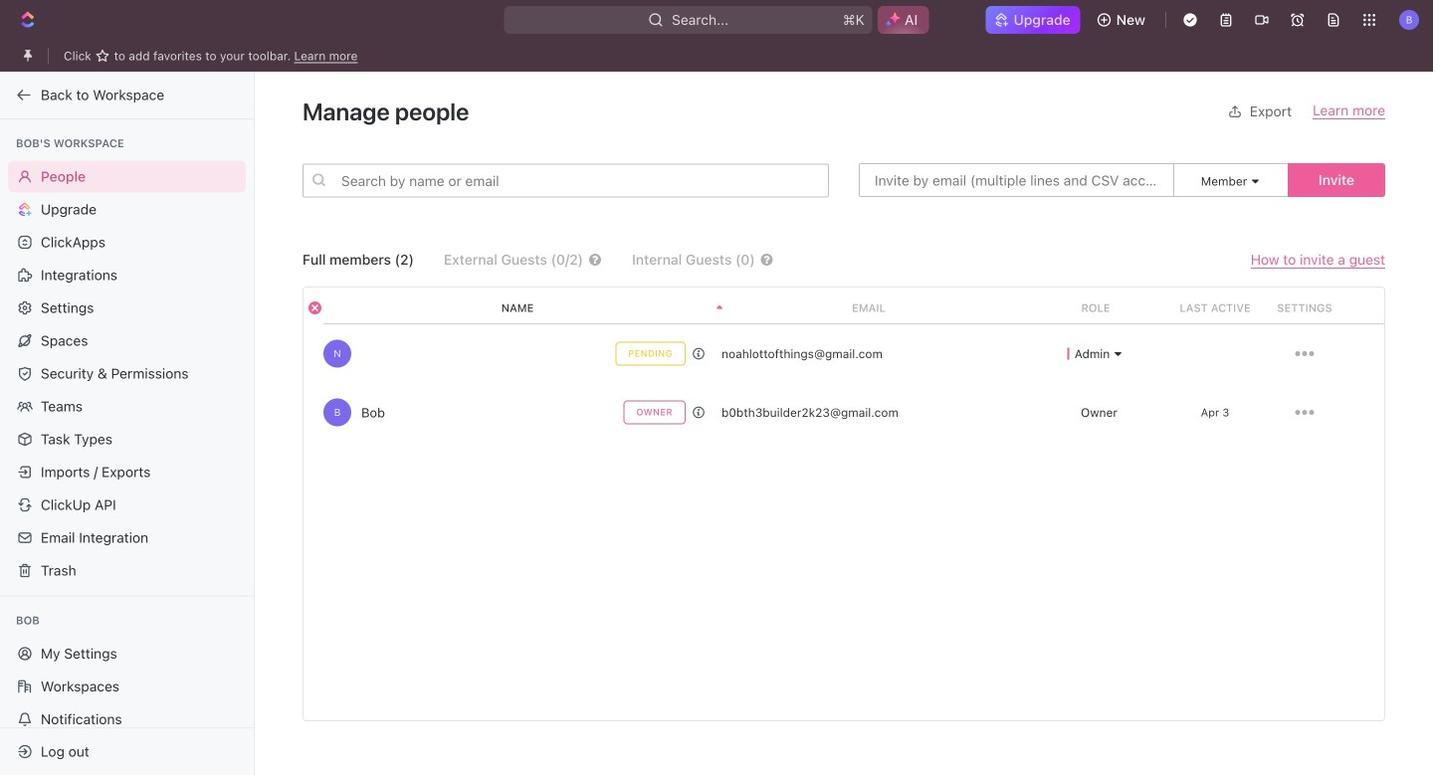 Task type: locate. For each thing, give the bounding box(es) containing it.
Invite by email (multiple lines and CSV accepted) text field
[[859, 163, 1175, 197]]



Task type: describe. For each thing, give the bounding box(es) containing it.
Search by name or email text field
[[303, 164, 829, 198]]



Task type: vqa. For each thing, say whether or not it's contained in the screenshot.
Invite by email (multiple lines and CSV accepted) text field at the right of page
yes



